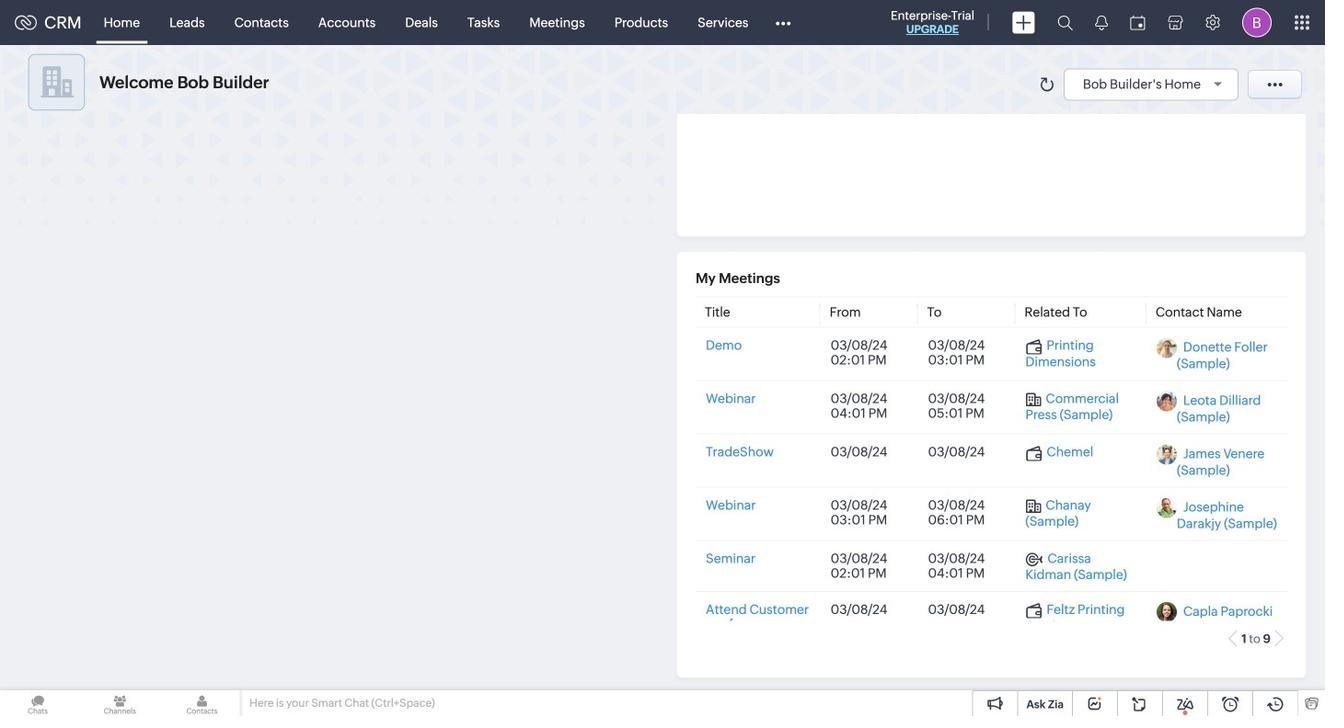 Task type: describe. For each thing, give the bounding box(es) containing it.
profile image
[[1242, 8, 1272, 37]]

signals image
[[1095, 15, 1108, 30]]

create menu element
[[1001, 0, 1046, 45]]

logo image
[[15, 15, 37, 30]]

Other Modules field
[[763, 8, 803, 37]]

search image
[[1057, 15, 1073, 30]]



Task type: vqa. For each thing, say whether or not it's contained in the screenshot.
1st 'region' from the top of the page
no



Task type: locate. For each thing, give the bounding box(es) containing it.
signals element
[[1084, 0, 1119, 45]]

channels image
[[82, 691, 158, 717]]

chats image
[[0, 691, 76, 717]]

create menu image
[[1012, 12, 1035, 34]]

calendar image
[[1130, 15, 1146, 30]]

contacts image
[[164, 691, 240, 717]]

profile element
[[1231, 0, 1283, 45]]

search element
[[1046, 0, 1084, 45]]



